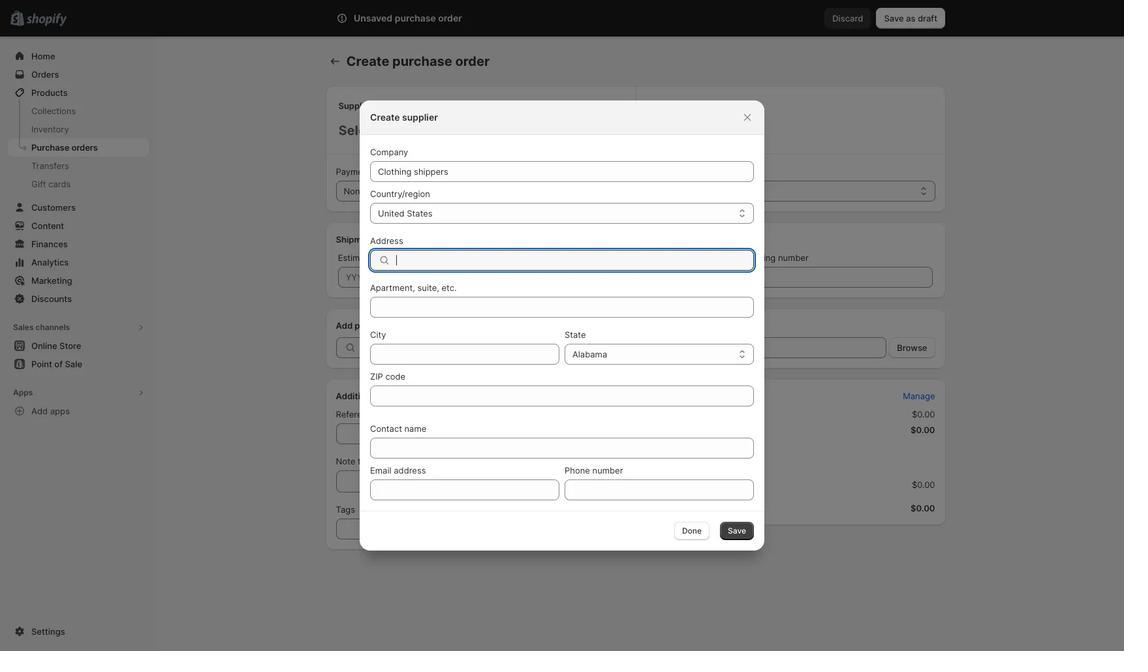 Task type: vqa. For each thing, say whether or not it's contained in the screenshot.
number related to Tracking number
yes



Task type: describe. For each thing, give the bounding box(es) containing it.
contact name
[[370, 424, 427, 434]]

save for save as draft
[[884, 13, 904, 24]]

united
[[378, 208, 405, 219]]

details for shipment details
[[377, 234, 405, 245]]

unsaved purchase order
[[354, 12, 462, 24]]

as
[[906, 13, 916, 24]]

sales channels button
[[8, 319, 149, 337]]

tags
[[336, 505, 355, 515]]

estimated
[[338, 253, 378, 263]]

add apps button
[[8, 402, 149, 420]]

purchase for create
[[392, 54, 452, 69]]

estimated arrival
[[338, 253, 405, 263]]

create supplier
[[370, 112, 438, 123]]

arrival
[[380, 253, 405, 263]]

code
[[385, 371, 405, 382]]

save as draft
[[884, 13, 937, 24]]

shipping
[[651, 480, 686, 490]]

$0.00 $0.00
[[911, 409, 935, 435]]

terms
[[373, 166, 396, 177]]

Contact name text field
[[370, 438, 754, 459]]

collections link
[[8, 102, 149, 120]]

products
[[31, 87, 68, 98]]

done
[[682, 526, 702, 536]]

create supplier dialog
[[0, 101, 1124, 551]]

home
[[31, 51, 55, 61]]

suite,
[[418, 283, 439, 293]]

supplier
[[338, 101, 373, 111]]

note
[[336, 456, 355, 467]]

apps
[[50, 406, 70, 417]]

Address text field
[[396, 250, 754, 271]]

payment terms (optional)
[[336, 166, 437, 177]]

ZIP code text field
[[370, 386, 754, 407]]

search
[[389, 13, 417, 24]]

save for save
[[728, 526, 746, 536]]

email
[[370, 465, 391, 476]]

manage button
[[895, 387, 943, 405]]

inventory link
[[8, 120, 149, 138]]

payment
[[336, 166, 371, 177]]

discounts link
[[8, 290, 149, 308]]

zip
[[370, 371, 383, 382]]

number for tracking number
[[778, 253, 809, 263]]

collections
[[31, 106, 76, 116]]

products
[[355, 321, 392, 331]]

create purchase order
[[346, 54, 490, 69]]

search button
[[368, 8, 747, 29]]

total
[[651, 503, 672, 514]]

discard link
[[825, 8, 871, 29]]

browse
[[897, 343, 927, 353]]

shopify image
[[26, 14, 67, 27]]

number for reference number
[[379, 409, 410, 420]]

home link
[[8, 47, 149, 65]]

reference
[[336, 409, 377, 420]]

draft
[[918, 13, 937, 24]]

note to supplier
[[336, 456, 400, 467]]

additional
[[336, 391, 378, 401]]

transfers
[[31, 161, 69, 171]]

purchase orders
[[31, 142, 98, 153]]

(optional)
[[399, 166, 437, 177]]

details for additional details
[[380, 391, 407, 401]]

save as draft button
[[876, 8, 945, 29]]

gift cards link
[[8, 175, 149, 193]]

states
[[407, 208, 433, 219]]

$0.00 inside $0.00 $0.00
[[912, 409, 935, 420]]

add for add apps
[[31, 406, 48, 417]]

orders
[[71, 142, 98, 153]]

done button
[[674, 522, 710, 541]]

etc.
[[442, 283, 457, 293]]

discounts
[[31, 294, 72, 304]]

name
[[404, 424, 427, 434]]

alabama
[[573, 349, 607, 360]]

purchase for unsaved
[[395, 12, 436, 24]]

manage
[[903, 391, 935, 401]]

shipment details
[[336, 234, 405, 245]]



Task type: locate. For each thing, give the bounding box(es) containing it.
create
[[346, 54, 389, 69], [370, 112, 400, 123]]

Company text field
[[370, 161, 754, 182]]

0 vertical spatial add
[[336, 321, 353, 331]]

number right phone
[[592, 465, 623, 476]]

address
[[370, 236, 403, 246]]

create inside create supplier dialog
[[370, 112, 400, 123]]

number up contact name
[[379, 409, 410, 420]]

apps
[[13, 388, 33, 398]]

destination
[[649, 101, 696, 111]]

save left the as
[[884, 13, 904, 24]]

zip code
[[370, 371, 405, 382]]

add left apps
[[31, 406, 48, 417]]

address
[[394, 465, 426, 476]]

0 horizontal spatial save
[[728, 526, 746, 536]]

order for unsaved purchase order
[[438, 12, 462, 24]]

shipment
[[336, 234, 375, 245]]

supplier up company
[[402, 112, 438, 123]]

Phone number text field
[[565, 480, 754, 501]]

0 horizontal spatial supplier
[[368, 456, 400, 467]]

tracking number
[[741, 253, 809, 263]]

tracking
[[741, 253, 776, 263]]

discard
[[832, 13, 863, 24]]

details up arrival
[[377, 234, 405, 245]]

Apartment, suite, etc. text field
[[370, 297, 754, 318]]

add for add products
[[336, 321, 353, 331]]

Email address text field
[[370, 480, 559, 501]]

transfers link
[[8, 157, 149, 175]]

details
[[377, 234, 405, 245], [380, 391, 407, 401]]

products link
[[8, 84, 149, 102]]

order for create purchase order
[[455, 54, 490, 69]]

1 vertical spatial purchase
[[392, 54, 452, 69]]

number
[[778, 253, 809, 263], [379, 409, 410, 420], [592, 465, 623, 476]]

channels
[[36, 323, 70, 332]]

0 horizontal spatial add
[[31, 406, 48, 417]]

country/region
[[370, 189, 430, 199]]

email address
[[370, 465, 426, 476]]

purchase orders link
[[8, 138, 149, 157]]

$0.00
[[912, 409, 935, 420], [911, 425, 935, 435], [912, 480, 935, 490], [911, 503, 935, 514]]

save inside 'button'
[[884, 13, 904, 24]]

1 horizontal spatial save
[[884, 13, 904, 24]]

inventory
[[31, 124, 69, 134]]

0 vertical spatial supplier
[[402, 112, 438, 123]]

number for phone number
[[592, 465, 623, 476]]

add
[[336, 321, 353, 331], [31, 406, 48, 417]]

create for create supplier
[[370, 112, 400, 123]]

unsaved
[[354, 12, 392, 24]]

add inside button
[[31, 406, 48, 417]]

0 vertical spatial order
[[438, 12, 462, 24]]

2 horizontal spatial number
[[778, 253, 809, 263]]

1 vertical spatial add
[[31, 406, 48, 417]]

0 vertical spatial create
[[346, 54, 389, 69]]

1 vertical spatial order
[[455, 54, 490, 69]]

0 horizontal spatial number
[[379, 409, 410, 420]]

1 horizontal spatial supplier
[[402, 112, 438, 123]]

cards
[[48, 179, 71, 189]]

purchase
[[31, 142, 69, 153]]

save button
[[720, 522, 754, 541]]

add left products
[[336, 321, 353, 331]]

0 vertical spatial number
[[778, 253, 809, 263]]

apartment,
[[370, 283, 415, 293]]

united states
[[378, 208, 433, 219]]

1 vertical spatial details
[[380, 391, 407, 401]]

0 vertical spatial save
[[884, 13, 904, 24]]

save
[[884, 13, 904, 24], [728, 526, 746, 536]]

0 vertical spatial details
[[377, 234, 405, 245]]

state
[[565, 330, 586, 340]]

1 vertical spatial number
[[379, 409, 410, 420]]

company
[[370, 147, 408, 157]]

create down supplier
[[370, 112, 400, 123]]

save inside button
[[728, 526, 746, 536]]

1 vertical spatial supplier
[[368, 456, 400, 467]]

supplier right to
[[368, 456, 400, 467]]

gift cards
[[31, 179, 71, 189]]

gift
[[31, 179, 46, 189]]

add products
[[336, 321, 392, 331]]

create for create purchase order
[[346, 54, 389, 69]]

supplier inside dialog
[[402, 112, 438, 123]]

number right tracking
[[778, 253, 809, 263]]

sales
[[13, 323, 34, 332]]

number inside create supplier dialog
[[592, 465, 623, 476]]

purchase
[[395, 12, 436, 24], [392, 54, 452, 69]]

settings
[[31, 627, 65, 637]]

purchase right unsaved
[[395, 12, 436, 24]]

1 horizontal spatial number
[[592, 465, 623, 476]]

details down the code at the bottom of the page
[[380, 391, 407, 401]]

settings link
[[8, 623, 149, 641]]

add apps
[[31, 406, 70, 417]]

save right done
[[728, 526, 746, 536]]

create down unsaved
[[346, 54, 389, 69]]

to
[[358, 456, 366, 467]]

0 vertical spatial purchase
[[395, 12, 436, 24]]

sales channels
[[13, 323, 70, 332]]

order
[[438, 12, 462, 24], [455, 54, 490, 69]]

City text field
[[370, 344, 559, 365]]

1 vertical spatial create
[[370, 112, 400, 123]]

purchase down unsaved purchase order
[[392, 54, 452, 69]]

supplier
[[402, 112, 438, 123], [368, 456, 400, 467]]

additional details
[[336, 391, 407, 401]]

contact
[[370, 424, 402, 434]]

1 horizontal spatial add
[[336, 321, 353, 331]]

1 vertical spatial save
[[728, 526, 746, 536]]

phone number
[[565, 465, 623, 476]]

apps button
[[8, 384, 149, 402]]

reference number
[[336, 409, 410, 420]]

phone
[[565, 465, 590, 476]]

apartment, suite, etc.
[[370, 283, 457, 293]]

none
[[344, 186, 365, 197]]

browse button
[[889, 338, 935, 358]]

2 vertical spatial number
[[592, 465, 623, 476]]

city
[[370, 330, 386, 340]]



